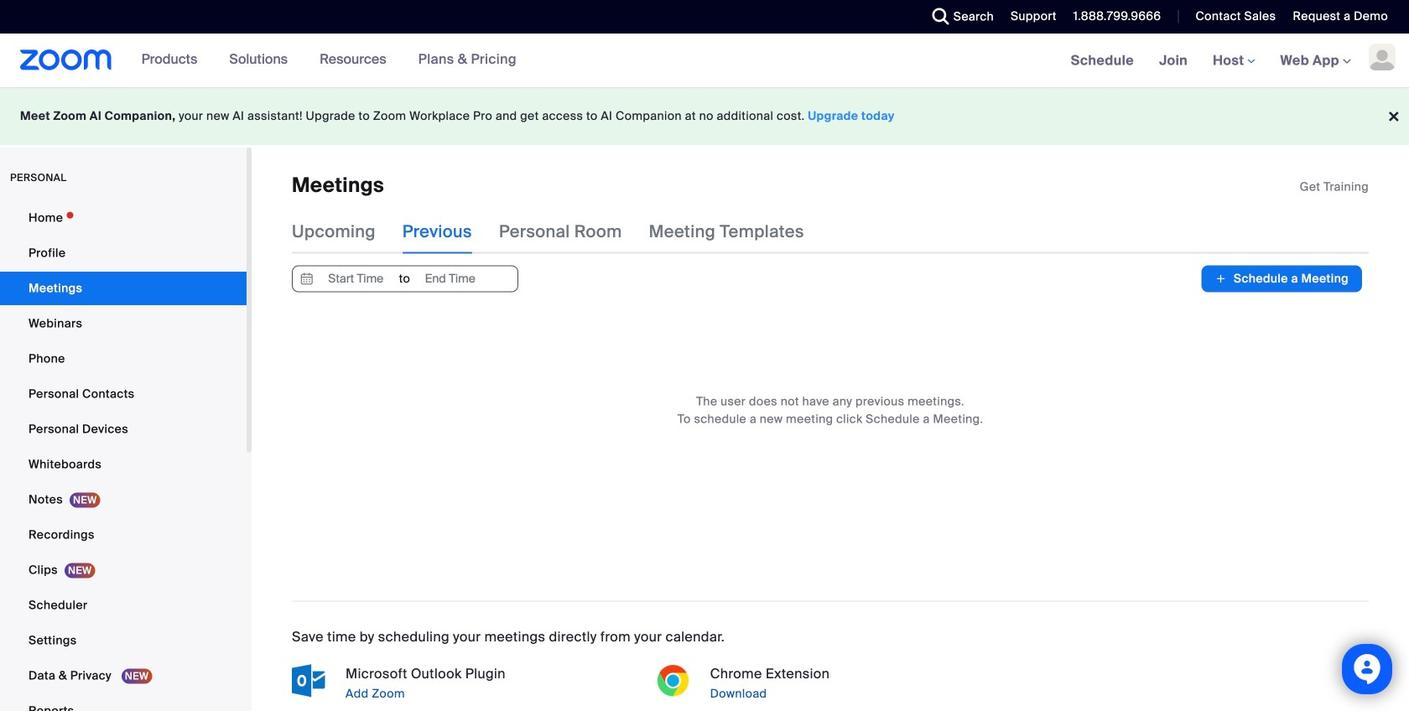 Task type: describe. For each thing, give the bounding box(es) containing it.
add image
[[1215, 270, 1227, 287]]

product information navigation
[[129, 34, 529, 87]]

Date Range Picker End field
[[411, 266, 489, 291]]



Task type: locate. For each thing, give the bounding box(es) containing it.
profile picture image
[[1369, 44, 1396, 70]]

zoom logo image
[[20, 49, 112, 70]]

personal menu menu
[[0, 201, 247, 711]]

date image
[[297, 266, 317, 291]]

tabs of meeting tab list
[[292, 210, 831, 254]]

Date Range Picker Start field
[[317, 266, 395, 291]]

meetings navigation
[[1058, 34, 1409, 88]]

footer
[[0, 87, 1409, 145]]

banner
[[0, 34, 1409, 88]]

application
[[1300, 179, 1369, 195]]



Task type: vqa. For each thing, say whether or not it's contained in the screenshot.
Open chat image
no



